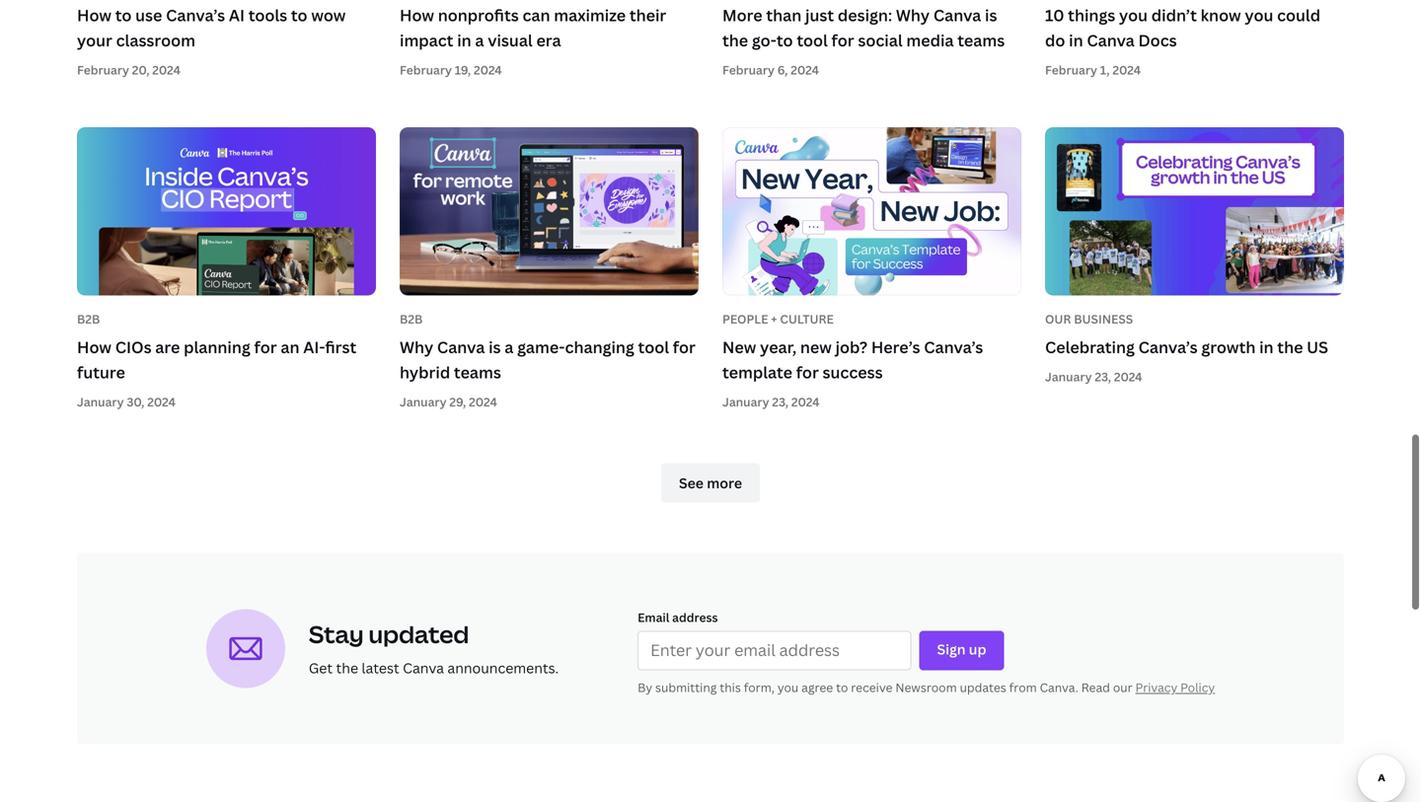 Task type: describe. For each thing, give the bounding box(es) containing it.
for inside people + culture new year, new job? here's canva's template for success
[[796, 362, 819, 383]]

design:
[[838, 4, 893, 26]]

tool inside more than just design: why canva is the go-to tool for social media teams
[[797, 30, 828, 51]]

february 6, 2024
[[723, 62, 819, 78]]

0 horizontal spatial you
[[778, 680, 799, 696]]

2024 right 20,
[[152, 62, 181, 78]]

canva.
[[1040, 680, 1079, 696]]

2024 right 6,
[[791, 62, 819, 78]]

first
[[325, 337, 357, 358]]

us
[[1307, 337, 1329, 358]]

just
[[806, 4, 834, 26]]

2024 right 19,
[[474, 62, 502, 78]]

newsroom
[[896, 680, 957, 696]]

docs
[[1139, 30, 1177, 51]]

future
[[77, 362, 125, 383]]

canva's for celebrating
[[1139, 337, 1198, 358]]

the inside 'our business celebrating canva's growth in the us'
[[1278, 337, 1304, 358]]

to left wow
[[291, 4, 308, 26]]

announcements.
[[448, 659, 559, 678]]

cios
[[115, 337, 152, 358]]

your
[[77, 30, 112, 51]]

canva inside 10 things you didn't know you could do in canva docs
[[1087, 30, 1135, 51]]

stay updated get the latest canva announcements.
[[309, 618, 559, 678]]

the inside stay updated get the latest canva announcements.
[[336, 659, 358, 678]]

celebrating
[[1046, 337, 1135, 358]]

latest
[[362, 659, 400, 678]]

in inside how nonprofits can maximize their impact in a visual era
[[457, 30, 472, 51]]

updated
[[369, 618, 469, 651]]

things
[[1068, 4, 1116, 26]]

30,
[[127, 394, 145, 410]]

receive
[[851, 680, 893, 696]]

from
[[1010, 680, 1037, 696]]

social
[[858, 30, 903, 51]]

tool inside b2b why canva is a game-changing tool for hybrid teams
[[638, 337, 669, 358]]

more
[[723, 4, 763, 26]]

b2b for why
[[400, 311, 423, 327]]

know
[[1201, 4, 1242, 26]]

privacy
[[1136, 680, 1178, 696]]

game-
[[517, 337, 565, 358]]

1 horizontal spatial you
[[1120, 4, 1148, 26]]

new
[[801, 337, 832, 358]]

job?
[[836, 337, 868, 358]]

february 1, 2024
[[1046, 62, 1141, 78]]

2024 down new on the top right of page
[[792, 394, 820, 410]]

january 29, 2024
[[400, 394, 497, 410]]

b2b why canva is a game-changing tool for hybrid teams
[[400, 311, 696, 383]]

20,
[[132, 62, 149, 78]]

january 23, 2024 for canva's
[[1046, 369, 1143, 385]]

6,
[[778, 62, 788, 78]]

didn't
[[1152, 4, 1197, 26]]

february for more than just design: why canva is the go-to tool for social media teams
[[723, 62, 775, 78]]

nonprofits
[[438, 4, 519, 26]]

2024 right 1,
[[1113, 62, 1141, 78]]

blue background saying inside canva's cio report with an image of the report on a latop image
[[77, 127, 376, 296]]

how for how to use canva's ai tools to wow your classroom
[[77, 4, 112, 26]]

business
[[1074, 311, 1134, 327]]

more than just design: why canva is the go-to tool for social media teams
[[723, 4, 1005, 51]]

read
[[1082, 680, 1111, 696]]

an
[[281, 337, 300, 358]]

growth
[[1202, 337, 1256, 358]]

people + culture new year, new job? here's canva's template for success
[[723, 311, 984, 383]]

their
[[630, 4, 667, 26]]

wow
[[311, 4, 346, 26]]

success
[[823, 362, 883, 383]]

year,
[[760, 337, 797, 358]]

image saying 'celebrating canva's growth in the us' alongside some images of austin based canvanauts connecting and celebrating together. image
[[1046, 127, 1345, 296]]

email
[[638, 609, 670, 626]]

for inside b2b how cios are planning for an ai-first future
[[254, 337, 277, 358]]

go-
[[752, 30, 777, 51]]

classroom
[[116, 30, 195, 51]]

february 19, 2024
[[400, 62, 502, 78]]

a inside how nonprofits can maximize their impact in a visual era
[[475, 30, 484, 51]]

february for how nonprofits can maximize their impact in a visual era
[[400, 62, 452, 78]]

for inside b2b why canva is a game-changing tool for hybrid teams
[[673, 337, 696, 358]]

february for how to use canva's ai tools to wow your classroom
[[77, 62, 129, 78]]

january for celebrating canva's growth in the us
[[1046, 369, 1092, 385]]

ai
[[229, 4, 245, 26]]

our
[[1046, 311, 1072, 327]]

culture
[[780, 311, 834, 327]]

how for how nonprofits can maximize their impact in a visual era
[[400, 4, 434, 26]]

submitting
[[656, 680, 717, 696]]

Enter your email address email field
[[638, 631, 912, 671]]

form,
[[744, 680, 775, 696]]

to right agree
[[836, 680, 848, 696]]

how to use canva's ai tools to wow your classroom
[[77, 4, 346, 51]]

people
[[723, 311, 769, 327]]

maximize
[[554, 4, 626, 26]]

impact
[[400, 30, 454, 51]]

to left use at the top
[[115, 4, 132, 26]]



Task type: locate. For each thing, give the bounding box(es) containing it.
address
[[673, 609, 718, 626]]

1 horizontal spatial why
[[896, 4, 930, 26]]

canva inside stay updated get the latest canva announcements.
[[403, 659, 444, 678]]

1 horizontal spatial the
[[723, 30, 749, 51]]

how inside b2b how cios are planning for an ai-first future
[[77, 337, 112, 358]]

this
[[720, 680, 741, 696]]

0 vertical spatial is
[[985, 4, 998, 26]]

planning
[[184, 337, 251, 358]]

b2b up future
[[77, 311, 100, 327]]

updates
[[960, 680, 1007, 696]]

how up future
[[77, 337, 112, 358]]

is left game-
[[489, 337, 501, 358]]

february for 10 things you didn't know you could do in canva docs
[[1046, 62, 1098, 78]]

you
[[1120, 4, 1148, 26], [1245, 4, 1274, 26], [778, 680, 799, 696]]

1 vertical spatial why
[[400, 337, 434, 358]]

january 23, 2024
[[1046, 369, 1143, 385], [723, 394, 820, 410]]

0 horizontal spatial the
[[336, 659, 358, 678]]

0 horizontal spatial a
[[475, 30, 484, 51]]

canva's right here's
[[924, 337, 984, 358]]

template
[[723, 362, 793, 383]]

you up docs on the right of the page
[[1120, 4, 1148, 26]]

1 vertical spatial january 23, 2024
[[723, 394, 820, 410]]

our
[[1113, 680, 1133, 696]]

b2b how cios are planning for an ai-first future
[[77, 311, 357, 383]]

privacy policy link
[[1136, 680, 1215, 696]]

canva's inside people + culture new year, new job? here's canva's template for success
[[924, 337, 984, 358]]

2 february from the left
[[400, 62, 452, 78]]

a inside b2b why canva is a game-changing tool for hybrid teams
[[505, 337, 514, 358]]

why
[[896, 4, 930, 26], [400, 337, 434, 358]]

0 horizontal spatial january 23, 2024
[[723, 394, 820, 410]]

in right do
[[1069, 30, 1084, 51]]

can
[[523, 4, 550, 26]]

why up hybrid
[[400, 337, 434, 358]]

a left game-
[[505, 337, 514, 358]]

our business celebrating canva's growth in the us
[[1046, 311, 1329, 358]]

for down design:
[[832, 30, 855, 51]]

2 horizontal spatial canva's
[[1139, 337, 1198, 358]]

why up the media
[[896, 4, 930, 26]]

are
[[155, 337, 180, 358]]

than
[[767, 4, 802, 26]]

is left '10'
[[985, 4, 998, 26]]

february 20, 2024
[[77, 62, 181, 78]]

1 vertical spatial the
[[1278, 337, 1304, 358]]

a laptop with a colorful canva design that says 'design for everyone' and the title: canva for remote work image
[[400, 127, 699, 296]]

canva's for use
[[166, 4, 225, 26]]

1 vertical spatial a
[[505, 337, 514, 358]]

canva up hybrid
[[437, 337, 485, 358]]

0 horizontal spatial tool
[[638, 337, 669, 358]]

era
[[537, 30, 561, 51]]

+
[[771, 311, 778, 327]]

canva inside more than just design: why canva is the go-to tool for social media teams
[[934, 4, 982, 26]]

how up your on the left top of the page
[[77, 4, 112, 26]]

january for new year, new job? here's canva's template for success
[[723, 394, 770, 410]]

february down the go-
[[723, 62, 775, 78]]

the inside more than just design: why canva is the go-to tool for social media teams
[[723, 30, 749, 51]]

to
[[115, 4, 132, 26], [291, 4, 308, 26], [777, 30, 793, 51], [836, 680, 848, 696]]

tool down just at the top right of page
[[797, 30, 828, 51]]

february down your on the left top of the page
[[77, 62, 129, 78]]

0 horizontal spatial why
[[400, 337, 434, 358]]

1 horizontal spatial canva's
[[924, 337, 984, 358]]

b2b up hybrid
[[400, 311, 423, 327]]

canva's
[[166, 4, 225, 26], [924, 337, 984, 358], [1139, 337, 1198, 358]]

february left 1,
[[1046, 62, 1098, 78]]

2 horizontal spatial you
[[1245, 4, 1274, 26]]

1 horizontal spatial 23,
[[1095, 369, 1112, 385]]

0 vertical spatial why
[[896, 4, 930, 26]]

january 23, 2024 down template
[[723, 394, 820, 410]]

the
[[723, 30, 749, 51], [1278, 337, 1304, 358], [336, 659, 358, 678]]

23,
[[1095, 369, 1112, 385], [772, 394, 789, 410]]

here's
[[872, 337, 921, 358]]

2 horizontal spatial the
[[1278, 337, 1304, 358]]

teams
[[958, 30, 1005, 51], [454, 362, 501, 383]]

january
[[1046, 369, 1092, 385], [77, 394, 124, 410], [400, 394, 447, 410], [723, 394, 770, 410]]

b2b for how
[[77, 311, 100, 327]]

2 vertical spatial the
[[336, 659, 358, 678]]

b2b
[[77, 311, 100, 327], [400, 311, 423, 327]]

canva up the media
[[934, 4, 982, 26]]

how inside how nonprofits can maximize their impact in a visual era
[[400, 4, 434, 26]]

in inside 10 things you didn't know you could do in canva docs
[[1069, 30, 1084, 51]]

january down hybrid
[[400, 394, 447, 410]]

for
[[832, 30, 855, 51], [254, 337, 277, 358], [673, 337, 696, 358], [796, 362, 819, 383]]

hybrid
[[400, 362, 450, 383]]

23, for new
[[772, 394, 789, 410]]

to down than
[[777, 30, 793, 51]]

how nonprofits can maximize their impact in a visual era
[[400, 4, 667, 51]]

in right the growth
[[1260, 337, 1274, 358]]

29,
[[450, 394, 466, 410]]

january down future
[[77, 394, 124, 410]]

changing
[[565, 337, 635, 358]]

4 february from the left
[[1046, 62, 1098, 78]]

the left us
[[1278, 337, 1304, 358]]

tools
[[248, 4, 287, 26]]

teams inside b2b why canva is a game-changing tool for hybrid teams
[[454, 362, 501, 383]]

email address
[[638, 609, 718, 626]]

why inside more than just design: why canva is the go-to tool for social media teams
[[896, 4, 930, 26]]

teams inside more than just design: why canva is the go-to tool for social media teams
[[958, 30, 1005, 51]]

1 vertical spatial teams
[[454, 362, 501, 383]]

agree
[[802, 680, 833, 696]]

ai-
[[303, 337, 325, 358]]

b2b inside b2b why canva is a game-changing tool for hybrid teams
[[400, 311, 423, 327]]

by
[[638, 680, 653, 696]]

by submitting this form, you agree to receive newsroom updates from canva. read our privacy policy
[[638, 680, 1215, 696]]

10 things you didn't know you could do in canva docs
[[1046, 4, 1321, 51]]

how inside how to use canva's ai tools to wow your classroom
[[77, 4, 112, 26]]

you right form,
[[778, 680, 799, 696]]

10
[[1046, 4, 1065, 26]]

1 horizontal spatial in
[[1069, 30, 1084, 51]]

1,
[[1101, 62, 1110, 78]]

for inside more than just design: why canva is the go-to tool for social media teams
[[832, 30, 855, 51]]

0 horizontal spatial b2b
[[77, 311, 100, 327]]

23, for canva's
[[1095, 369, 1112, 385]]

0 vertical spatial teams
[[958, 30, 1005, 51]]

1 b2b from the left
[[77, 311, 100, 327]]

1 horizontal spatial january 23, 2024
[[1046, 369, 1143, 385]]

19,
[[455, 62, 471, 78]]

is inside more than just design: why canva is the go-to tool for social media teams
[[985, 4, 998, 26]]

2024 right the 29,
[[469, 394, 497, 410]]

february
[[77, 62, 129, 78], [400, 62, 452, 78], [723, 62, 775, 78], [1046, 62, 1098, 78]]

is inside b2b why canva is a game-changing tool for hybrid teams
[[489, 337, 501, 358]]

23, down celebrating
[[1095, 369, 1112, 385]]

february down impact
[[400, 62, 452, 78]]

canva up 1,
[[1087, 30, 1135, 51]]

1 horizontal spatial a
[[505, 337, 514, 358]]

2024 right 30,
[[147, 394, 176, 410]]

new
[[723, 337, 757, 358]]

for left an
[[254, 337, 277, 358]]

for down new on the top right of page
[[796, 362, 819, 383]]

january 23, 2024 for new
[[723, 394, 820, 410]]

stay
[[309, 618, 364, 651]]

media
[[907, 30, 954, 51]]

tool right changing
[[638, 337, 669, 358]]

the right get at the left of the page
[[336, 659, 358, 678]]

canva down updated
[[403, 659, 444, 678]]

teams up the 29,
[[454, 362, 501, 383]]

canva inside b2b why canva is a game-changing tool for hybrid teams
[[437, 337, 485, 358]]

0 vertical spatial the
[[723, 30, 749, 51]]

canva's inside 'our business celebrating canva's growth in the us'
[[1139, 337, 1198, 358]]

get
[[309, 659, 333, 678]]

january 30, 2024
[[77, 394, 176, 410]]

0 vertical spatial tool
[[797, 30, 828, 51]]

to inside more than just design: why canva is the go-to tool for social media teams
[[777, 30, 793, 51]]

tool
[[797, 30, 828, 51], [638, 337, 669, 358]]

1 horizontal spatial teams
[[958, 30, 1005, 51]]

teams right the media
[[958, 30, 1005, 51]]

for left "new"
[[673, 337, 696, 358]]

b2b inside b2b how cios are planning for an ai-first future
[[77, 311, 100, 327]]

3 february from the left
[[723, 62, 775, 78]]

image saying new year, new job with some images of people using canva on laptops to make resume designs image
[[723, 127, 1022, 296]]

1 horizontal spatial is
[[985, 4, 998, 26]]

canva
[[934, 4, 982, 26], [1087, 30, 1135, 51], [437, 337, 485, 358], [403, 659, 444, 678]]

policy
[[1181, 680, 1215, 696]]

visual
[[488, 30, 533, 51]]

in down nonprofits
[[457, 30, 472, 51]]

in
[[457, 30, 472, 51], [1069, 30, 1084, 51], [1260, 337, 1274, 358]]

0 vertical spatial january 23, 2024
[[1046, 369, 1143, 385]]

0 vertical spatial 23,
[[1095, 369, 1112, 385]]

1 february from the left
[[77, 62, 129, 78]]

2 b2b from the left
[[400, 311, 423, 327]]

2024 down celebrating
[[1114, 369, 1143, 385]]

use
[[135, 4, 162, 26]]

0 horizontal spatial teams
[[454, 362, 501, 383]]

january for why canva is a game-changing tool for hybrid teams
[[400, 394, 447, 410]]

january down celebrating
[[1046, 369, 1092, 385]]

could
[[1278, 4, 1321, 26]]

canva's inside how to use canva's ai tools to wow your classroom
[[166, 4, 225, 26]]

a down nonprofits
[[475, 30, 484, 51]]

the down more
[[723, 30, 749, 51]]

january 23, 2024 down celebrating
[[1046, 369, 1143, 385]]

january for how cios are planning for an ai-first future
[[77, 394, 124, 410]]

is
[[985, 4, 998, 26], [489, 337, 501, 358]]

you right know
[[1245, 4, 1274, 26]]

1 vertical spatial is
[[489, 337, 501, 358]]

how
[[77, 4, 112, 26], [400, 4, 434, 26], [77, 337, 112, 358]]

0 horizontal spatial 23,
[[772, 394, 789, 410]]

january down template
[[723, 394, 770, 410]]

canva's left the growth
[[1139, 337, 1198, 358]]

1 horizontal spatial tool
[[797, 30, 828, 51]]

2024
[[152, 62, 181, 78], [474, 62, 502, 78], [791, 62, 819, 78], [1113, 62, 1141, 78], [1114, 369, 1143, 385], [147, 394, 176, 410], [469, 394, 497, 410], [792, 394, 820, 410]]

0 horizontal spatial canva's
[[166, 4, 225, 26]]

0 horizontal spatial in
[[457, 30, 472, 51]]

how up impact
[[400, 4, 434, 26]]

0 horizontal spatial is
[[489, 337, 501, 358]]

1 horizontal spatial b2b
[[400, 311, 423, 327]]

1 vertical spatial tool
[[638, 337, 669, 358]]

why inside b2b why canva is a game-changing tool for hybrid teams
[[400, 337, 434, 358]]

do
[[1046, 30, 1066, 51]]

1 vertical spatial 23,
[[772, 394, 789, 410]]

23, down template
[[772, 394, 789, 410]]

0 vertical spatial a
[[475, 30, 484, 51]]

canva's left ai in the left top of the page
[[166, 4, 225, 26]]

2 horizontal spatial in
[[1260, 337, 1274, 358]]

in inside 'our business celebrating canva's growth in the us'
[[1260, 337, 1274, 358]]



Task type: vqa. For each thing, say whether or not it's contained in the screenshot.
january for How CIOs are planning for an AI-first future
yes



